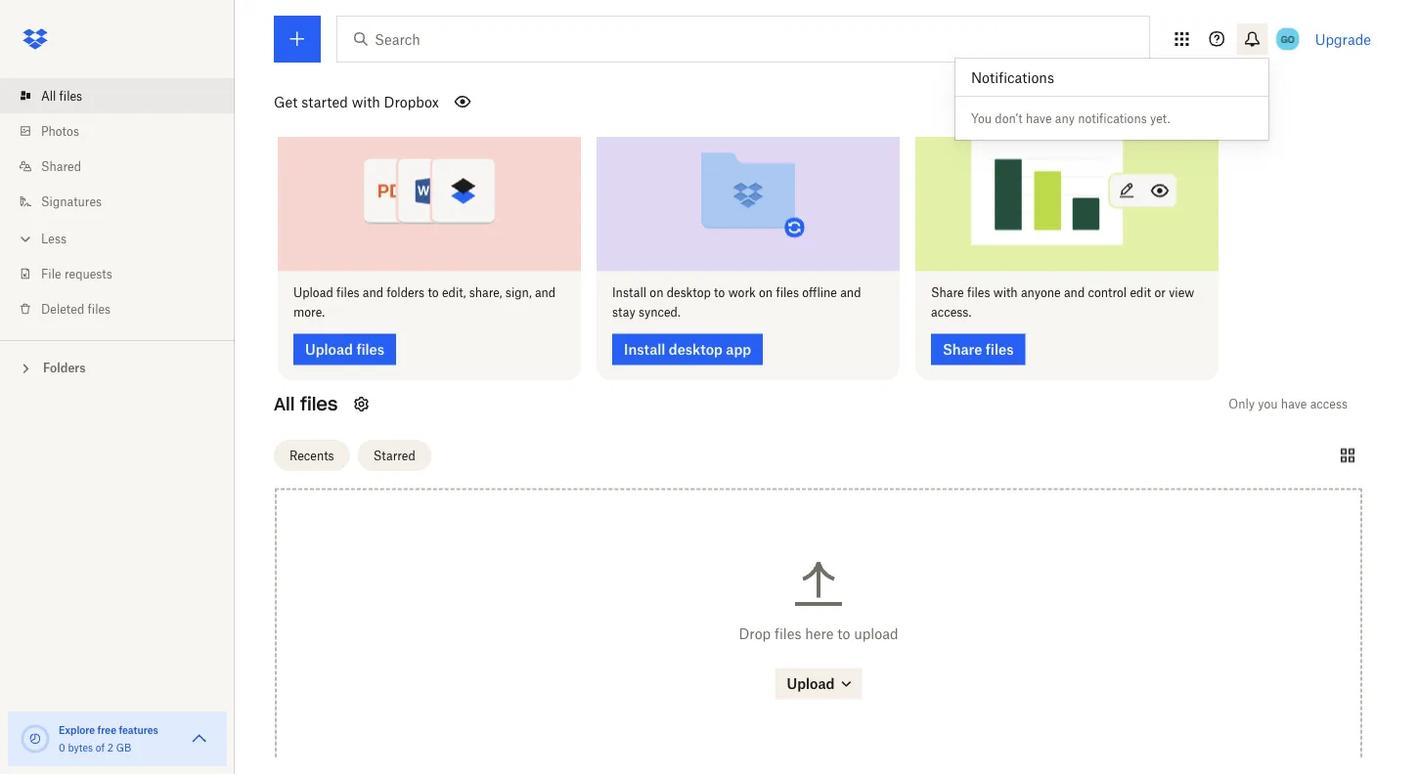 Task type: locate. For each thing, give the bounding box(es) containing it.
to inside install on desktop to work on files offline and stay synced.
[[714, 286, 725, 301]]

to
[[428, 286, 439, 301], [714, 286, 725, 301], [838, 627, 851, 643]]

on up synced.
[[650, 286, 664, 301]]

2 horizontal spatial to
[[838, 627, 851, 643]]

file requests
[[41, 267, 112, 281]]

0 vertical spatial have
[[1026, 111, 1052, 126]]

gb
[[116, 742, 131, 754]]

1 horizontal spatial all
[[274, 394, 295, 416]]

all files
[[41, 89, 82, 103], [274, 394, 338, 416]]

and
[[363, 286, 384, 301], [535, 286, 556, 301], [841, 286, 861, 301], [1064, 286, 1085, 301]]

have for don't
[[1026, 111, 1052, 126]]

you don't have any notifications yet.
[[972, 111, 1171, 126]]

0 horizontal spatial on
[[650, 286, 664, 301]]

here
[[805, 627, 834, 643]]

files left here
[[775, 627, 802, 643]]

1 vertical spatial have
[[1282, 398, 1308, 412]]

synced.
[[639, 306, 681, 320]]

access.
[[931, 306, 972, 320]]

install
[[612, 286, 647, 301]]

0 horizontal spatial all
[[41, 89, 56, 103]]

with for started
[[352, 93, 380, 110]]

on right work
[[759, 286, 773, 301]]

0 vertical spatial all
[[41, 89, 56, 103]]

1 vertical spatial all files
[[274, 394, 338, 416]]

access
[[1311, 398, 1348, 412]]

files right upload
[[337, 286, 360, 301]]

control
[[1088, 286, 1127, 301]]

anyone
[[1021, 286, 1061, 301]]

1 and from the left
[[363, 286, 384, 301]]

to right here
[[838, 627, 851, 643]]

have for you
[[1282, 398, 1308, 412]]

edit
[[1130, 286, 1152, 301]]

with inside share files with anyone and control edit or view access.
[[994, 286, 1018, 301]]

4 and from the left
[[1064, 286, 1085, 301]]

3 and from the left
[[841, 286, 861, 301]]

and left the folders on the top of page
[[363, 286, 384, 301]]

explore free features 0 bytes of 2 gb
[[59, 725, 158, 754]]

all inside list item
[[41, 89, 56, 103]]

1 horizontal spatial with
[[994, 286, 1018, 301]]

to left work
[[714, 286, 725, 301]]

stay
[[612, 306, 636, 320]]

have right you
[[1282, 398, 1308, 412]]

bytes
[[68, 742, 93, 754]]

0 horizontal spatial all files
[[41, 89, 82, 103]]

with
[[352, 93, 380, 110], [994, 286, 1018, 301]]

to for install on desktop to work on files offline and stay synced.
[[714, 286, 725, 301]]

folders
[[43, 361, 86, 376]]

and left control
[[1064, 286, 1085, 301]]

to left edit,
[[428, 286, 439, 301]]

and right sign,
[[535, 286, 556, 301]]

0 vertical spatial with
[[352, 93, 380, 110]]

1 vertical spatial with
[[994, 286, 1018, 301]]

desktop
[[667, 286, 711, 301]]

files right 'share'
[[968, 286, 991, 301]]

of
[[96, 742, 105, 754]]

1 horizontal spatial on
[[759, 286, 773, 301]]

signatures link
[[16, 184, 235, 219]]

1 vertical spatial all
[[274, 394, 295, 416]]

files
[[59, 89, 82, 103], [337, 286, 360, 301], [776, 286, 799, 301], [968, 286, 991, 301], [88, 302, 111, 317], [300, 394, 338, 416], [775, 627, 802, 643]]

quota usage element
[[20, 724, 51, 755]]

with right started
[[352, 93, 380, 110]]

with for files
[[994, 286, 1018, 301]]

only
[[1229, 398, 1255, 412]]

1 on from the left
[[650, 286, 664, 301]]

you
[[972, 111, 992, 126]]

shared
[[41, 159, 81, 174]]

files up photos
[[59, 89, 82, 103]]

all up recents
[[274, 394, 295, 416]]

dropbox image
[[16, 20, 55, 59]]

0 horizontal spatial to
[[428, 286, 439, 301]]

on
[[650, 286, 664, 301], [759, 286, 773, 301]]

share,
[[469, 286, 502, 301]]

upload
[[854, 627, 899, 643]]

starred
[[373, 449, 416, 464]]

0 horizontal spatial with
[[352, 93, 380, 110]]

and right offline
[[841, 286, 861, 301]]

files left offline
[[776, 286, 799, 301]]

drop
[[739, 627, 771, 643]]

all up photos
[[41, 89, 56, 103]]

upgrade link
[[1316, 31, 1372, 47]]

file
[[41, 267, 61, 281]]

with left 'anyone' on the right top of page
[[994, 286, 1018, 301]]

all files up photos
[[41, 89, 82, 103]]

deleted
[[41, 302, 84, 317]]

all files up recents
[[274, 394, 338, 416]]

have
[[1026, 111, 1052, 126], [1282, 398, 1308, 412]]

deleted files
[[41, 302, 111, 317]]

list
[[0, 67, 235, 340]]

1 horizontal spatial have
[[1282, 398, 1308, 412]]

all
[[41, 89, 56, 103], [274, 394, 295, 416]]

0 vertical spatial all files
[[41, 89, 82, 103]]

all files inside all files link
[[41, 89, 82, 103]]

have left any
[[1026, 111, 1052, 126]]

0 horizontal spatial have
[[1026, 111, 1052, 126]]

to inside upload files and folders to edit, share, sign, and more.
[[428, 286, 439, 301]]

all files list item
[[0, 78, 235, 113]]

1 horizontal spatial to
[[714, 286, 725, 301]]



Task type: describe. For each thing, give the bounding box(es) containing it.
and inside install on desktop to work on files offline and stay synced.
[[841, 286, 861, 301]]

less image
[[16, 229, 35, 249]]

photos link
[[16, 113, 235, 149]]

free
[[97, 725, 116, 737]]

less
[[41, 231, 67, 246]]

to for drop files here to upload
[[838, 627, 851, 643]]

files right "deleted"
[[88, 302, 111, 317]]

photos
[[41, 124, 79, 138]]

all files link
[[16, 78, 235, 113]]

recents
[[290, 449, 334, 464]]

files inside upload files and folders to edit, share, sign, and more.
[[337, 286, 360, 301]]

files inside list item
[[59, 89, 82, 103]]

and inside share files with anyone and control edit or view access.
[[1064, 286, 1085, 301]]

or
[[1155, 286, 1166, 301]]

files inside install on desktop to work on files offline and stay synced.
[[776, 286, 799, 301]]

folders
[[387, 286, 425, 301]]

edit,
[[442, 286, 466, 301]]

get started with dropbox
[[274, 93, 439, 110]]

install on desktop to work on files offline and stay synced.
[[612, 286, 861, 320]]

dropbox
[[384, 93, 439, 110]]

upload files and folders to edit, share, sign, and more.
[[294, 286, 556, 320]]

drop files here to upload
[[739, 627, 899, 643]]

file requests link
[[16, 256, 235, 292]]

upload
[[294, 286, 333, 301]]

files up recents
[[300, 394, 338, 416]]

0
[[59, 742, 65, 754]]

get
[[274, 93, 298, 110]]

you
[[1259, 398, 1278, 412]]

yet.
[[1151, 111, 1171, 126]]

more.
[[294, 306, 325, 320]]

upgrade
[[1316, 31, 1372, 47]]

deleted files link
[[16, 292, 235, 327]]

started
[[302, 93, 348, 110]]

2 and from the left
[[535, 286, 556, 301]]

don't
[[995, 111, 1023, 126]]

list containing all files
[[0, 67, 235, 340]]

folders button
[[0, 353, 235, 382]]

share
[[931, 286, 964, 301]]

files inside share files with anyone and control edit or view access.
[[968, 286, 991, 301]]

features
[[119, 725, 158, 737]]

shared link
[[16, 149, 235, 184]]

work
[[729, 286, 756, 301]]

2
[[107, 742, 113, 754]]

explore
[[59, 725, 95, 737]]

any
[[1055, 111, 1075, 126]]

starred button
[[358, 441, 431, 472]]

2 on from the left
[[759, 286, 773, 301]]

sign,
[[506, 286, 532, 301]]

signatures
[[41, 194, 102, 209]]

1 horizontal spatial all files
[[274, 394, 338, 416]]

offline
[[803, 286, 837, 301]]

only you have access
[[1229, 398, 1348, 412]]

notifications
[[972, 69, 1055, 86]]

requests
[[64, 267, 112, 281]]

notifications
[[1078, 111, 1147, 126]]

view
[[1169, 286, 1195, 301]]

share files with anyone and control edit or view access.
[[931, 286, 1195, 320]]

recents button
[[274, 441, 350, 472]]



Task type: vqa. For each thing, say whether or not it's contained in the screenshot.
The All within the All files link
no



